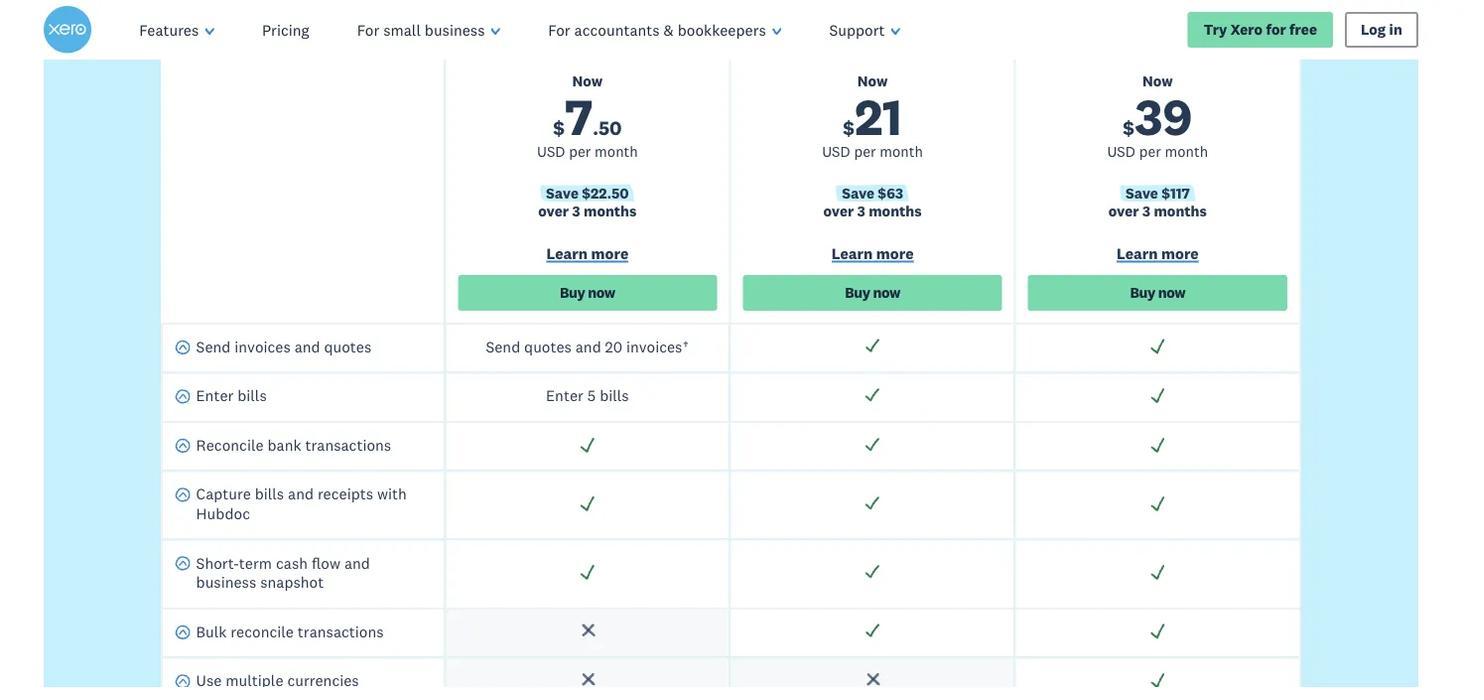 Task type: vqa. For each thing, say whether or not it's contained in the screenshot.
Insights
no



Task type: describe. For each thing, give the bounding box(es) containing it.
snapshot
[[260, 572, 324, 592]]

learn for 39
[[1117, 244, 1158, 263]]

2 learn more link from the left
[[743, 244, 1003, 267]]

now for 39
[[1143, 71, 1173, 90]]

$ 7 . 50
[[553, 85, 622, 148]]

short-
[[196, 553, 239, 572]]

log
[[1361, 20, 1386, 39]]

$ 21
[[843, 85, 903, 148]]

and for receipts
[[288, 484, 314, 504]]

and inside short-term cash flow and business snapshot
[[344, 553, 370, 572]]

try xero for free link
[[1188, 12, 1333, 48]]

cash
[[276, 553, 308, 572]]

20
[[605, 336, 623, 356]]

$117
[[1162, 184, 1190, 202]]

features
[[139, 20, 199, 39]]

capture bills and receipts with hubdoc
[[196, 484, 407, 523]]

support
[[830, 20, 885, 39]]

2 per from the left
[[854, 142, 876, 160]]

send for send invoices and quotes
[[196, 337, 231, 356]]

for
[[1266, 20, 1287, 39]]

enter bills
[[196, 386, 267, 405]]

over 3 months for 39
[[1109, 201, 1207, 220]]

2 now from the left
[[873, 283, 901, 302]]

invoices
[[235, 337, 291, 356]]

more for 39
[[1162, 244, 1199, 263]]

reconcile bank transactions
[[196, 435, 391, 454]]

$ for 7
[[553, 115, 565, 140]]

7
[[565, 85, 593, 148]]

now for 39
[[1159, 283, 1186, 302]]

2 months from the left
[[869, 201, 922, 220]]

per for 39
[[1140, 142, 1162, 160]]

enter 5 bills
[[546, 386, 629, 405]]

more for 7
[[591, 244, 629, 263]]

term
[[239, 553, 272, 572]]

learn for 7
[[547, 244, 588, 263]]

try xero for free
[[1204, 20, 1318, 39]]

39
[[1135, 85, 1193, 148]]

2 over from the left
[[824, 201, 854, 220]]

bulk
[[196, 621, 227, 641]]

2 buy now from the left
[[845, 283, 901, 302]]

.
[[593, 115, 599, 140]]

buy now for 39
[[1130, 283, 1186, 302]]

2 month from the left
[[880, 142, 923, 160]]

reconcile bank transactions button
[[175, 435, 391, 458]]

buy now link for 7
[[458, 275, 717, 311]]

over for 7
[[539, 201, 569, 220]]

pricing link
[[238, 0, 333, 60]]

reconcile
[[231, 621, 294, 641]]

log in
[[1361, 20, 1403, 39]]

learn more link for 39
[[1028, 244, 1288, 267]]

for for for small business
[[357, 20, 380, 39]]

business inside short-term cash flow and business snapshot
[[196, 572, 256, 592]]

for for for accountants & bookkeepers
[[548, 20, 571, 39]]

send quotes and 20 invoices†
[[486, 336, 689, 356]]

usd per month for 39
[[1108, 142, 1209, 160]]

usd for 39
[[1108, 142, 1136, 160]]

learn more link for 7
[[458, 244, 717, 267]]

now for 7
[[573, 71, 603, 90]]

$ 39
[[1123, 85, 1193, 148]]

over for 39
[[1109, 201, 1139, 220]]

try
[[1204, 20, 1228, 39]]

now for 7
[[588, 283, 615, 302]]

free
[[1290, 20, 1318, 39]]

78
[[1181, 38, 1197, 56]]

xero
[[1231, 20, 1263, 39]]

accountants
[[575, 20, 660, 39]]

transactions for bulk reconcile transactions
[[298, 621, 384, 641]]

support button
[[806, 0, 925, 60]]

2 buy now link from the left
[[743, 275, 1003, 311]]

enter for enter 5 bills
[[546, 386, 584, 405]]

3 for 7
[[572, 201, 581, 220]]

send invoices and quotes button
[[175, 336, 372, 360]]

usually for usually $ 42
[[834, 38, 883, 56]]



Task type: locate. For each thing, give the bounding box(es) containing it.
enter up reconcile
[[196, 386, 234, 405]]

1 horizontal spatial for
[[548, 20, 571, 39]]

for left 'small'
[[357, 20, 380, 39]]

bills right the capture
[[255, 484, 284, 504]]

send inside button
[[196, 337, 231, 356]]

bills down invoices
[[238, 386, 267, 405]]

$ inside "$ 21"
[[843, 115, 855, 140]]

for accountants & bookkeepers
[[548, 20, 766, 39]]

bulk reconcile transactions button
[[175, 621, 384, 645]]

3 learn more link from the left
[[1028, 244, 1288, 267]]

1 now from the left
[[573, 71, 603, 90]]

2 learn more from the left
[[832, 244, 914, 263]]

2 now from the left
[[858, 71, 888, 90]]

and left 20
[[576, 336, 601, 356]]

1 horizontal spatial usd per month
[[822, 142, 923, 160]]

0 horizontal spatial buy now link
[[458, 275, 717, 311]]

quotes up enter 5 bills
[[524, 336, 572, 356]]

3 month from the left
[[1165, 142, 1209, 160]]

usd per month for 7
[[537, 142, 638, 160]]

hubdoc
[[196, 504, 250, 523]]

over 3 months for 7
[[539, 201, 637, 220]]

over left $117 in the top right of the page
[[1109, 201, 1139, 220]]

and for quotes
[[295, 337, 320, 356]]

buy now link for 39
[[1028, 275, 1288, 311]]

1 learn from the left
[[547, 244, 588, 263]]

save $117
[[1126, 184, 1190, 202]]

50
[[599, 115, 622, 140]]

0 horizontal spatial buy now
[[560, 283, 615, 302]]

usd per month up save $63
[[822, 142, 923, 160]]

more down the "$63" on the right of page
[[877, 244, 914, 263]]

buy now link
[[458, 275, 717, 311], [743, 275, 1003, 311], [1028, 275, 1288, 311]]

small
[[383, 20, 421, 39]]

0 vertical spatial business
[[425, 20, 485, 39]]

0 horizontal spatial over 3 months
[[539, 201, 637, 220]]

2 horizontal spatial save
[[1126, 184, 1159, 202]]

usd left 21
[[822, 142, 851, 160]]

month down 50
[[595, 142, 638, 160]]

1 buy now from the left
[[560, 283, 615, 302]]

capture bills and receipts with hubdoc button
[[175, 484, 432, 527]]

learn down save $22.50
[[547, 244, 588, 263]]

0 horizontal spatial learn
[[547, 244, 588, 263]]

3 over from the left
[[1109, 201, 1139, 220]]

more down $117 in the top right of the page
[[1162, 244, 1199, 263]]

3 learn from the left
[[1117, 244, 1158, 263]]

transactions up receipts
[[305, 435, 391, 454]]

bank
[[268, 435, 301, 454]]

1 now from the left
[[588, 283, 615, 302]]

with
[[377, 484, 407, 504]]

usually $ 15
[[550, 38, 625, 56]]

over 3 months
[[539, 201, 637, 220], [824, 201, 922, 220], [1109, 201, 1207, 220]]

over
[[539, 201, 569, 220], [824, 201, 854, 220], [1109, 201, 1139, 220]]

now
[[588, 283, 615, 302], [873, 283, 901, 302], [1159, 283, 1186, 302]]

0 horizontal spatial month
[[595, 142, 638, 160]]

save left $117 in the top right of the page
[[1126, 184, 1159, 202]]

usually left 42
[[834, 38, 883, 56]]

learn more link down save $22.50
[[458, 244, 717, 267]]

2 horizontal spatial months
[[1154, 201, 1207, 220]]

months down 39 at the right
[[1154, 201, 1207, 220]]

15
[[611, 38, 625, 56]]

2 usd from the left
[[822, 142, 851, 160]]

buy
[[560, 283, 585, 302], [845, 283, 870, 302], [1130, 283, 1156, 302]]

2 horizontal spatial month
[[1165, 142, 1209, 160]]

buy now for 7
[[560, 283, 615, 302]]

2 horizontal spatial more
[[1162, 244, 1199, 263]]

1 horizontal spatial 3
[[858, 201, 866, 220]]

reconcile
[[196, 435, 264, 454]]

0 horizontal spatial save
[[546, 184, 579, 202]]

0 horizontal spatial now
[[573, 71, 603, 90]]

1 buy from the left
[[560, 283, 585, 302]]

month for 7
[[595, 142, 638, 160]]

save $63
[[842, 184, 904, 202]]

enter inside button
[[196, 386, 234, 405]]

0 horizontal spatial quotes
[[324, 337, 372, 356]]

usd per month
[[537, 142, 638, 160], [822, 142, 923, 160], [1108, 142, 1209, 160]]

1 horizontal spatial over 3 months
[[824, 201, 922, 220]]

2 enter from the left
[[196, 386, 234, 405]]

for small business button
[[333, 0, 524, 60]]

1 horizontal spatial months
[[869, 201, 922, 220]]

3 left the "$63" on the right of page
[[858, 201, 866, 220]]

2 usd per month from the left
[[822, 142, 923, 160]]

$ inside $ 39
[[1123, 115, 1135, 140]]

2 horizontal spatial per
[[1140, 142, 1162, 160]]

buy for 39
[[1130, 283, 1156, 302]]

transactions for reconcile bank transactions
[[305, 435, 391, 454]]

usually for usually $ 15
[[550, 38, 599, 56]]

receipts
[[318, 484, 373, 504]]

1 horizontal spatial save
[[842, 184, 875, 202]]

1 horizontal spatial now
[[873, 283, 901, 302]]

save for 39
[[1126, 184, 1159, 202]]

flow
[[312, 553, 341, 572]]

1 per from the left
[[569, 142, 591, 160]]

now for 21
[[858, 71, 888, 90]]

save for 7
[[546, 184, 579, 202]]

2 horizontal spatial now
[[1143, 71, 1173, 90]]

log in link
[[1345, 12, 1419, 48]]

1 usd from the left
[[537, 142, 565, 160]]

$
[[603, 38, 611, 56], [887, 38, 895, 56], [553, 115, 565, 140], [843, 115, 855, 140], [1123, 115, 1135, 140]]

usually left 15
[[550, 38, 599, 56]]

3 buy now link from the left
[[1028, 275, 1288, 311]]

learn more for 39
[[1117, 244, 1199, 263]]

business
[[425, 20, 485, 39], [196, 572, 256, 592]]

1 horizontal spatial now
[[858, 71, 888, 90]]

1 learn more from the left
[[547, 244, 629, 263]]

0 horizontal spatial buy
[[560, 283, 585, 302]]

2 save from the left
[[842, 184, 875, 202]]

features button
[[115, 0, 238, 60]]

buy for 7
[[560, 283, 585, 302]]

2 send from the left
[[196, 337, 231, 356]]

1 usd per month from the left
[[537, 142, 638, 160]]

usually $ 42
[[834, 38, 911, 56]]

1 horizontal spatial usd
[[822, 142, 851, 160]]

bills inside capture bills and receipts with hubdoc
[[255, 484, 284, 504]]

months for 7
[[584, 201, 637, 220]]

and left receipts
[[288, 484, 314, 504]]

month for 39
[[1165, 142, 1209, 160]]

per up save $63
[[854, 142, 876, 160]]

2 horizontal spatial learn
[[1117, 244, 1158, 263]]

quotes right invoices
[[324, 337, 372, 356]]

over 3 months down "$ 21"
[[824, 201, 922, 220]]

per
[[569, 142, 591, 160], [854, 142, 876, 160], [1140, 142, 1162, 160]]

2 quotes from the left
[[324, 337, 372, 356]]

1 quotes from the left
[[524, 336, 572, 356]]

3
[[572, 201, 581, 220], [858, 201, 866, 220], [1143, 201, 1151, 220]]

bills
[[600, 386, 629, 405], [238, 386, 267, 405], [255, 484, 284, 504]]

1 months from the left
[[584, 201, 637, 220]]

enter for enter bills
[[196, 386, 234, 405]]

1 horizontal spatial per
[[854, 142, 876, 160]]

0 horizontal spatial per
[[569, 142, 591, 160]]

0 horizontal spatial more
[[591, 244, 629, 263]]

1 horizontal spatial buy
[[845, 283, 870, 302]]

3 for 39
[[1143, 201, 1151, 220]]

save
[[546, 184, 579, 202], [842, 184, 875, 202], [1126, 184, 1159, 202]]

1 3 from the left
[[572, 201, 581, 220]]

learn
[[547, 244, 588, 263], [832, 244, 873, 263], [1117, 244, 1158, 263]]

and inside capture bills and receipts with hubdoc
[[288, 484, 314, 504]]

business up the bulk
[[196, 572, 256, 592]]

0 horizontal spatial send
[[196, 337, 231, 356]]

1 horizontal spatial quotes
[[524, 336, 572, 356]]

and right invoices
[[295, 337, 320, 356]]

1 horizontal spatial buy now link
[[743, 275, 1003, 311]]

learn more down save $22.50
[[547, 244, 629, 263]]

learn down save $117
[[1117, 244, 1158, 263]]

transactions
[[305, 435, 391, 454], [298, 621, 384, 641]]

months down 21
[[869, 201, 922, 220]]

1 more from the left
[[591, 244, 629, 263]]

1 send from the left
[[486, 336, 521, 356]]

1 usually from the left
[[550, 38, 599, 56]]

0 horizontal spatial over
[[539, 201, 569, 220]]

1 learn more link from the left
[[458, 244, 717, 267]]

2 for from the left
[[548, 20, 571, 39]]

learn more
[[547, 244, 629, 263], [832, 244, 914, 263], [1117, 244, 1199, 263]]

usd up save $22.50
[[537, 142, 565, 160]]

1 horizontal spatial month
[[880, 142, 923, 160]]

usd per month up save $117
[[1108, 142, 1209, 160]]

months down 50
[[584, 201, 637, 220]]

3 left $117 in the top right of the page
[[1143, 201, 1151, 220]]

month
[[595, 142, 638, 160], [880, 142, 923, 160], [1165, 142, 1209, 160]]

month up the "$63" on the right of page
[[880, 142, 923, 160]]

1 buy now link from the left
[[458, 275, 717, 311]]

3 now from the left
[[1143, 71, 1173, 90]]

capture
[[196, 484, 251, 504]]

over 3 months down $ 39
[[1109, 201, 1207, 220]]

per for 7
[[569, 142, 591, 160]]

2 horizontal spatial over 3 months
[[1109, 201, 1207, 220]]

3 learn more from the left
[[1117, 244, 1199, 263]]

per up save $117
[[1140, 142, 1162, 160]]

1 horizontal spatial more
[[877, 244, 914, 263]]

enter
[[546, 386, 584, 405], [196, 386, 234, 405]]

0 vertical spatial transactions
[[305, 435, 391, 454]]

bulk reconcile transactions
[[196, 621, 384, 641]]

0 horizontal spatial learn more
[[547, 244, 629, 263]]

per up save $22.50
[[569, 142, 591, 160]]

bills for capture bills and receipts with hubdoc
[[255, 484, 284, 504]]

0 horizontal spatial usually
[[550, 38, 599, 56]]

0 horizontal spatial 3
[[572, 201, 581, 220]]

3 per from the left
[[1140, 142, 1162, 160]]

pricing
[[262, 20, 309, 39]]

learn more link
[[458, 244, 717, 267], [743, 244, 1003, 267], [1028, 244, 1288, 267]]

included image
[[864, 337, 882, 355], [864, 386, 882, 404], [1149, 386, 1167, 404], [579, 436, 597, 454], [864, 436, 882, 454], [579, 495, 597, 513], [579, 563, 597, 581], [1149, 563, 1167, 581], [1149, 622, 1167, 640]]

1 month from the left
[[595, 142, 638, 160]]

0 horizontal spatial learn more link
[[458, 244, 717, 267]]

&
[[664, 20, 674, 39]]

3 usd from the left
[[1108, 142, 1136, 160]]

0 horizontal spatial now
[[588, 283, 615, 302]]

3 usd per month from the left
[[1108, 142, 1209, 160]]

2 horizontal spatial usd per month
[[1108, 142, 1209, 160]]

learn more down save $117
[[1117, 244, 1199, 263]]

$ inside $ 7 . 50
[[553, 115, 565, 140]]

1 horizontal spatial over
[[824, 201, 854, 220]]

usd up save $117
[[1108, 142, 1136, 160]]

for accountants & bookkeepers button
[[524, 0, 806, 60]]

over left the "$63" on the right of page
[[824, 201, 854, 220]]

more down "$22.50"
[[591, 244, 629, 263]]

3 buy now from the left
[[1130, 283, 1186, 302]]

learn more for 7
[[547, 244, 629, 263]]

in
[[1390, 20, 1403, 39]]

months for 39
[[1154, 201, 1207, 220]]

3 save from the left
[[1126, 184, 1159, 202]]

for inside dropdown button
[[357, 20, 380, 39]]

enter bills button
[[175, 386, 267, 409]]

2 horizontal spatial over
[[1109, 201, 1139, 220]]

42
[[895, 38, 911, 56]]

1 horizontal spatial learn more link
[[743, 244, 1003, 267]]

1 horizontal spatial learn
[[832, 244, 873, 263]]

2 horizontal spatial buy now
[[1130, 283, 1186, 302]]

5
[[588, 386, 596, 405]]

usd per month down .
[[537, 142, 638, 160]]

1 horizontal spatial buy now
[[845, 283, 901, 302]]

month up $117 in the top right of the page
[[1165, 142, 1209, 160]]

1 horizontal spatial enter
[[546, 386, 584, 405]]

3 months from the left
[[1154, 201, 1207, 220]]

2 buy from the left
[[845, 283, 870, 302]]

quotes inside "send invoices and quotes" button
[[324, 337, 372, 356]]

3 buy from the left
[[1130, 283, 1156, 302]]

save left "$22.50"
[[546, 184, 579, 202]]

3 left "$22.50"
[[572, 201, 581, 220]]

for inside dropdown button
[[548, 20, 571, 39]]

more
[[591, 244, 629, 263], [877, 244, 914, 263], [1162, 244, 1199, 263]]

over left "$22.50"
[[539, 201, 569, 220]]

2 learn from the left
[[832, 244, 873, 263]]

and for 20
[[576, 336, 601, 356]]

business inside dropdown button
[[425, 20, 485, 39]]

learn down save $63
[[832, 244, 873, 263]]

2 horizontal spatial buy now link
[[1028, 275, 1288, 311]]

2 horizontal spatial 3
[[1143, 201, 1151, 220]]

1 horizontal spatial learn more
[[832, 244, 914, 263]]

usually
[[550, 38, 599, 56], [834, 38, 883, 56]]

1 vertical spatial business
[[196, 572, 256, 592]]

0 horizontal spatial for
[[357, 20, 380, 39]]

business right 'small'
[[425, 20, 485, 39]]

learn more link down save $63
[[743, 244, 1003, 267]]

0 horizontal spatial months
[[584, 201, 637, 220]]

$63
[[878, 184, 904, 202]]

1 vertical spatial transactions
[[298, 621, 384, 641]]

short-term cash flow and business snapshot button
[[175, 553, 432, 596]]

0 horizontal spatial usd per month
[[537, 142, 638, 160]]

2 horizontal spatial usd
[[1108, 142, 1136, 160]]

for left the accountants
[[548, 20, 571, 39]]

buy now
[[560, 283, 615, 302], [845, 283, 901, 302], [1130, 283, 1186, 302]]

for small business
[[357, 20, 485, 39]]

$22.50
[[582, 184, 629, 202]]

1 over 3 months from the left
[[539, 201, 637, 220]]

invoices†
[[626, 336, 689, 356]]

1 over from the left
[[539, 201, 569, 220]]

21
[[855, 85, 903, 148]]

bills right 5
[[600, 386, 629, 405]]

usd
[[537, 142, 565, 160], [822, 142, 851, 160], [1108, 142, 1136, 160]]

0 horizontal spatial usd
[[537, 142, 565, 160]]

and
[[576, 336, 601, 356], [295, 337, 320, 356], [288, 484, 314, 504], [344, 553, 370, 572]]

3 more from the left
[[1162, 244, 1199, 263]]

1 horizontal spatial business
[[425, 20, 485, 39]]

excluded image
[[579, 622, 597, 640], [579, 671, 597, 688], [864, 671, 882, 688]]

1 horizontal spatial usually
[[834, 38, 883, 56]]

3 3 from the left
[[1143, 201, 1151, 220]]

1 enter from the left
[[546, 386, 584, 405]]

2 horizontal spatial learn more
[[1117, 244, 1199, 263]]

0 horizontal spatial enter
[[196, 386, 234, 405]]

transactions down short-term cash flow and business snapshot button
[[298, 621, 384, 641]]

included image
[[1149, 337, 1167, 355], [1149, 436, 1167, 454], [864, 495, 882, 513], [1149, 495, 1167, 513], [864, 563, 882, 581], [864, 622, 882, 640], [1149, 671, 1167, 688]]

save left the "$63" on the right of page
[[842, 184, 875, 202]]

1 for from the left
[[357, 20, 380, 39]]

2 over 3 months from the left
[[824, 201, 922, 220]]

1 horizontal spatial send
[[486, 336, 521, 356]]

send invoices and quotes
[[196, 337, 372, 356]]

save $22.50
[[546, 184, 629, 202]]

short-term cash flow and business snapshot
[[196, 553, 370, 592]]

$ for 39
[[1123, 115, 1135, 140]]

$ for 21
[[843, 115, 855, 140]]

3 now from the left
[[1159, 283, 1186, 302]]

bookkeepers
[[678, 20, 766, 39]]

0 horizontal spatial business
[[196, 572, 256, 592]]

quotes
[[524, 336, 572, 356], [324, 337, 372, 356]]

xero homepage image
[[44, 6, 92, 54]]

2 usually from the left
[[834, 38, 883, 56]]

over 3 months down .
[[539, 201, 637, 220]]

2 horizontal spatial buy
[[1130, 283, 1156, 302]]

learn more down save $63
[[832, 244, 914, 263]]

2 more from the left
[[877, 244, 914, 263]]

send
[[486, 336, 521, 356], [196, 337, 231, 356]]

2 3 from the left
[[858, 201, 866, 220]]

enter left 5
[[546, 386, 584, 405]]

for
[[357, 20, 380, 39], [548, 20, 571, 39]]

2 horizontal spatial learn more link
[[1028, 244, 1288, 267]]

and right the flow
[[344, 553, 370, 572]]

now
[[573, 71, 603, 90], [858, 71, 888, 90], [1143, 71, 1173, 90]]

months
[[584, 201, 637, 220], [869, 201, 922, 220], [1154, 201, 1207, 220]]

1 save from the left
[[546, 184, 579, 202]]

bills for enter bills
[[238, 386, 267, 405]]

2 horizontal spatial now
[[1159, 283, 1186, 302]]

send for send quotes and 20 invoices†
[[486, 336, 521, 356]]

learn more link down save $117
[[1028, 244, 1288, 267]]

usd for 7
[[537, 142, 565, 160]]

3 over 3 months from the left
[[1109, 201, 1207, 220]]



